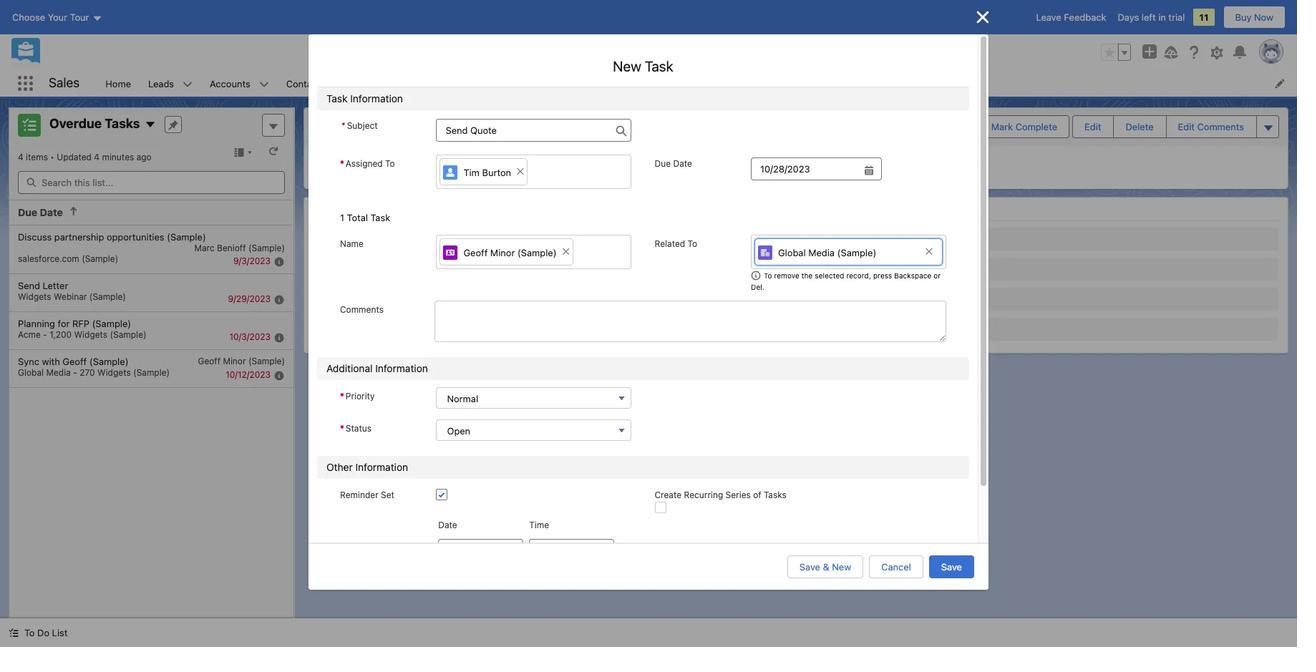 Task type: vqa. For each thing, say whether or not it's contained in the screenshot.
Create Recurring Series Of Tasks checkbox at the right bottom
yes



Task type: describe. For each thing, give the bounding box(es) containing it.
acme
[[18, 329, 41, 340]]

in
[[1159, 11, 1166, 23]]

contacts list item
[[278, 70, 353, 97]]

task discuss partnership opportunities (sample)
[[344, 112, 613, 138]]

recurring
[[684, 490, 723, 501]]

text default image inside to do list button
[[9, 628, 19, 638]]

date group
[[438, 512, 524, 562]]

backspace
[[894, 271, 932, 280]]

other
[[327, 461, 353, 474]]

0 vertical spatial text default image
[[69, 206, 79, 216]]

opportunities link
[[353, 70, 429, 97]]

or
[[934, 271, 941, 280]]

Search Overdue Tasks list view. search field
[[18, 171, 285, 194]]

normal button
[[436, 388, 632, 409]]

edit button
[[1073, 116, 1113, 137]]

marc inside name marc benioff (sample)
[[317, 167, 340, 179]]

sales
[[49, 75, 80, 90]]

opportunities
[[361, 78, 421, 89]]

new task
[[613, 58, 674, 74]]

widgets webinar (sample)
[[18, 291, 126, 302]]

Create Recurring Series of Tasks checkbox
[[655, 502, 666, 514]]

left
[[1142, 11, 1156, 23]]

analytics
[[815, 78, 855, 89]]

1 horizontal spatial geoff
[[198, 355, 221, 366]]

buy
[[1236, 11, 1252, 23]]

ago
[[137, 152, 152, 163]]

2 4 from the left
[[94, 152, 100, 163]]

details link
[[313, 203, 374, 220]]

normal
[[447, 393, 478, 405]]

record,
[[847, 271, 871, 280]]

sync
[[18, 355, 39, 367]]

0 horizontal spatial tasks
[[105, 116, 140, 131]]

leave feedback link
[[1036, 11, 1107, 23]]

0 horizontal spatial geoff
[[63, 355, 87, 367]]

1
[[340, 212, 344, 224]]

0 vertical spatial -
[[43, 329, 47, 340]]

the
[[802, 271, 813, 280]]

10/3/2023
[[229, 331, 271, 342]]

dashboards
[[591, 78, 643, 89]]

opportunities inside task discuss partnership opportunities (sample)
[[471, 123, 554, 138]]

tim
[[464, 167, 480, 178]]

additional
[[327, 363, 373, 375]]

create recurring series of tasks
[[655, 490, 787, 501]]

list containing marc benioff (sample)
[[304, 145, 1288, 189]]

1 horizontal spatial due date
[[655, 158, 692, 169]]

2 vertical spatial widgets
[[97, 367, 131, 378]]

selected
[[815, 271, 845, 280]]

to inside 'to remove the selected record, press backspace or del.'
[[764, 271, 772, 280]]

global media (sample)
[[778, 247, 877, 258]]

2 horizontal spatial geoff
[[464, 247, 488, 258]]

partnership inside discuss partnership opportunities (sample) marc benioff (sample)
[[54, 231, 104, 242]]

dashboards list item
[[582, 70, 670, 97]]

related to salesforce.com (sample)
[[488, 154, 604, 179]]

date inside group
[[438, 520, 457, 530]]

0 vertical spatial widgets
[[18, 291, 51, 302]]

0 vertical spatial minor
[[490, 247, 515, 258]]

leads list item
[[140, 70, 201, 97]]

leads
[[148, 78, 174, 89]]

global media - 270 widgets (sample)
[[18, 367, 170, 378]]

4 items • updated 4 minutes ago
[[18, 152, 152, 163]]

to remove the selected record, press backspace or del.
[[751, 271, 941, 292]]

geoff minor (sample) inside select an item from this list to open it. list box
[[198, 355, 285, 366]]

save & new button
[[788, 556, 864, 579]]

leave feedback
[[1036, 11, 1107, 23]]

sync with geoff (sample)
[[18, 355, 129, 367]]

leads link
[[140, 70, 183, 97]]

assigned to
[[346, 158, 395, 169]]

edit for edit
[[1085, 121, 1102, 132]]

press
[[873, 271, 892, 280]]

accounts link
[[201, 70, 259, 97]]

with
[[42, 355, 60, 367]]

related for related
[[394, 203, 434, 216]]

geoff minor (sample) link
[[440, 239, 573, 265]]

global media (sample) link
[[755, 239, 943, 265]]

acme - 1,200 widgets (sample)
[[18, 329, 147, 340]]

other information
[[327, 461, 408, 474]]

(sample) inside related to salesforce.com (sample)
[[562, 167, 604, 179]]

due date inside overdue tasks|tasks|list view element
[[18, 206, 63, 218]]

discuss inside discuss partnership opportunities (sample) marc benioff (sample)
[[18, 231, 52, 242]]

accounts
[[210, 78, 250, 89]]

buy now
[[1236, 11, 1274, 23]]

save button
[[929, 556, 974, 579]]

related link
[[383, 203, 445, 220]]

new inside button
[[832, 561, 852, 573]]

information for other information
[[355, 461, 408, 474]]

marc benioff (sample) link
[[317, 167, 421, 180]]

home link
[[97, 70, 140, 97]]

trial
[[1169, 11, 1185, 23]]

mark complete
[[992, 121, 1058, 132]]

analytics link
[[807, 70, 863, 97]]

to inside button
[[24, 627, 35, 639]]

tasks list item
[[863, 70, 924, 97]]

feedback
[[1064, 11, 1107, 23]]

burton
[[482, 167, 511, 178]]

benioff inside discuss partnership opportunities (sample) marc benioff (sample)
[[217, 242, 246, 253]]

items
[[26, 152, 48, 163]]

dashboards link
[[582, 70, 651, 97]]

mark complete button
[[965, 115, 1070, 138]]

task information
[[327, 92, 403, 105]]

(sample) inside name marc benioff (sample)
[[379, 167, 421, 179]]

discuss inside task discuss partnership opportunities (sample)
[[344, 123, 393, 138]]

webinar
[[54, 291, 87, 302]]

overdue
[[49, 116, 102, 131]]

information for additional information
[[375, 363, 428, 375]]

edit comments button
[[1167, 116, 1256, 137]]

* for status
[[340, 423, 344, 434]]

save & new
[[800, 561, 852, 573]]

11
[[1200, 11, 1209, 23]]

create
[[655, 490, 682, 501]]

1 horizontal spatial geoff minor (sample)
[[464, 247, 557, 258]]

2 vertical spatial tasks
[[764, 490, 787, 501]]

buy now button
[[1223, 6, 1286, 29]]

planning for rfp (sample)
[[18, 318, 131, 329]]

1,200
[[50, 329, 72, 340]]



Task type: locate. For each thing, give the bounding box(es) containing it.
* left the assigned
[[340, 158, 344, 169]]

send
[[18, 280, 40, 291]]

0 horizontal spatial geoff minor (sample)
[[198, 355, 285, 366]]

1 horizontal spatial marc
[[317, 167, 340, 179]]

2 vertical spatial date
[[438, 520, 457, 530]]

None text field
[[751, 158, 882, 180]]

1 horizontal spatial tasks
[[764, 490, 787, 501]]

0 horizontal spatial related
[[394, 203, 434, 216]]

0 horizontal spatial opportunities
[[107, 231, 164, 242]]

information for task information
[[350, 92, 403, 105]]

None text field
[[436, 119, 632, 142]]

new
[[613, 58, 641, 74], [832, 561, 852, 573]]

now
[[1254, 11, 1274, 23]]

to do list button
[[0, 619, 76, 647]]

0 vertical spatial new
[[613, 58, 641, 74]]

new right & at the right of the page
[[832, 561, 852, 573]]

0 vertical spatial geoff minor (sample)
[[464, 247, 557, 258]]

1 horizontal spatial edit
[[1178, 121, 1195, 132]]

1 vertical spatial name
[[340, 239, 364, 249]]

0 vertical spatial information
[[350, 92, 403, 105]]

0 horizontal spatial partnership
[[54, 231, 104, 242]]

del.
[[751, 283, 765, 292]]

media up selected
[[809, 247, 835, 258]]

4
[[18, 152, 23, 163], [94, 152, 100, 163]]

1 vertical spatial global
[[18, 367, 44, 378]]

1 vertical spatial due date
[[18, 206, 63, 218]]

minor
[[490, 247, 515, 258], [223, 355, 246, 366]]

opportunities
[[471, 123, 554, 138], [107, 231, 164, 242]]

letter
[[43, 280, 68, 291]]

to inside related to salesforce.com (sample)
[[521, 154, 531, 164]]

0 vertical spatial marc
[[317, 167, 340, 179]]

1 vertical spatial discuss
[[18, 231, 52, 242]]

discuss partnership opportunities (sample) marc benioff (sample)
[[18, 231, 285, 253]]

1 vertical spatial widgets
[[74, 329, 108, 340]]

group
[[1101, 44, 1131, 61], [965, 114, 1280, 139]]

date
[[673, 158, 692, 169], [40, 206, 63, 218], [438, 520, 457, 530]]

1 vertical spatial opportunities
[[107, 231, 164, 242]]

1 vertical spatial marc
[[194, 242, 215, 253]]

0 vertical spatial opportunities
[[471, 123, 554, 138]]

1 total task
[[340, 212, 390, 224]]

contacts
[[286, 78, 325, 89]]

partnership down opportunities list item
[[396, 123, 468, 138]]

global inside select an item from this list to open it. list box
[[18, 367, 44, 378]]

1 vertical spatial tasks
[[105, 116, 140, 131]]

time
[[529, 520, 549, 530]]

delete button
[[1114, 116, 1165, 137]]

opportunities inside discuss partnership opportunities (sample) marc benioff (sample)
[[107, 231, 164, 242]]

0 vertical spatial related
[[488, 154, 519, 164]]

(sample)
[[557, 123, 613, 138], [379, 167, 421, 179], [562, 167, 604, 179], [167, 231, 206, 242], [248, 242, 285, 253], [518, 247, 557, 258], [837, 247, 877, 258], [82, 253, 118, 264], [89, 291, 126, 302], [92, 318, 131, 329], [110, 329, 147, 340], [89, 355, 129, 367], [248, 355, 285, 366], [133, 367, 170, 378]]

list containing home
[[97, 70, 1297, 97]]

for
[[58, 318, 70, 329]]

discuss down task information
[[344, 123, 393, 138]]

tasks right analytics link
[[872, 78, 896, 89]]

tasks link
[[863, 70, 905, 97]]

widgets up planning
[[18, 291, 51, 302]]

1 vertical spatial new
[[832, 561, 852, 573]]

leave
[[1036, 11, 1062, 23]]

benioff up the details
[[343, 167, 376, 179]]

date inside overdue tasks|tasks|list view element
[[40, 206, 63, 218]]

1 vertical spatial list
[[304, 145, 1288, 189]]

1 horizontal spatial -
[[73, 367, 77, 378]]

name for name marc benioff (sample)
[[316, 154, 339, 164]]

quotes
[[748, 78, 779, 89]]

1 vertical spatial geoff minor (sample)
[[198, 355, 285, 366]]

1 vertical spatial media
[[46, 367, 71, 378]]

name for name
[[340, 239, 364, 249]]

text default image left do
[[9, 628, 19, 638]]

1 horizontal spatial comments
[[1198, 121, 1244, 132]]

media left 270
[[46, 367, 71, 378]]

to for related to
[[688, 239, 697, 249]]

2 vertical spatial related
[[655, 239, 685, 249]]

quotes link
[[740, 70, 788, 97]]

* left priority
[[340, 391, 344, 402]]

marc inside discuss partnership opportunities (sample) marc benioff (sample)
[[194, 242, 215, 253]]

Comments text field
[[434, 301, 947, 342]]

* for priority
[[340, 391, 344, 402]]

benioff up 9/3/2023
[[217, 242, 246, 253]]

1 vertical spatial -
[[73, 367, 77, 378]]

partnership inside task discuss partnership opportunities (sample)
[[396, 123, 468, 138]]

0 horizontal spatial discuss
[[18, 231, 52, 242]]

* subject
[[342, 120, 378, 131]]

0 vertical spatial tasks
[[872, 78, 896, 89]]

1 vertical spatial information
[[375, 363, 428, 375]]

open
[[447, 426, 471, 437]]

4 left items at the left of the page
[[18, 152, 23, 163]]

name left the assigned
[[316, 154, 339, 164]]

1 vertical spatial comments
[[340, 305, 384, 315]]

tasks up minutes
[[105, 116, 140, 131]]

0 horizontal spatial benioff
[[217, 242, 246, 253]]

0 horizontal spatial due
[[18, 206, 37, 218]]

opportunities up burton
[[471, 123, 554, 138]]

1 horizontal spatial discuss
[[344, 123, 393, 138]]

* left status
[[340, 423, 344, 434]]

related to
[[655, 239, 697, 249]]

0 vertical spatial discuss
[[344, 123, 393, 138]]

text default image up the salesforce.com (sample)
[[69, 206, 79, 216]]

complete
[[1016, 121, 1058, 132]]

new up 'dashboards'
[[613, 58, 641, 74]]

tim burton link
[[440, 158, 528, 185]]

- left 1,200
[[43, 329, 47, 340]]

tim burton
[[464, 167, 511, 178]]

10/12/2023
[[226, 369, 271, 380]]

0 vertical spatial group
[[1101, 44, 1131, 61]]

information up set
[[355, 461, 408, 474]]

1 horizontal spatial 4
[[94, 152, 100, 163]]

calendar link
[[448, 70, 504, 97]]

1 horizontal spatial name
[[340, 239, 364, 249]]

assigned
[[346, 158, 383, 169]]

•
[[50, 152, 54, 163]]

opportunities down search overdue tasks list view. search box
[[107, 231, 164, 242]]

None search field
[[18, 171, 285, 194]]

1 vertical spatial group
[[965, 114, 1280, 139]]

save for save
[[941, 561, 962, 573]]

edit comments
[[1178, 121, 1244, 132]]

list
[[97, 70, 1297, 97], [304, 145, 1288, 189]]

global up remove
[[778, 247, 806, 258]]

to for assigned to
[[385, 158, 395, 169]]

cancel
[[882, 561, 911, 573]]

planning
[[18, 318, 55, 329]]

information right additional
[[375, 363, 428, 375]]

2 horizontal spatial date
[[673, 158, 692, 169]]

tasks right of
[[764, 490, 787, 501]]

- left 270
[[73, 367, 77, 378]]

1 save from the left
[[800, 561, 821, 573]]

media inside select an item from this list to open it. list box
[[46, 367, 71, 378]]

0 horizontal spatial global
[[18, 367, 44, 378]]

text default image
[[751, 271, 761, 281]]

partnership up the salesforce.com (sample)
[[54, 231, 104, 242]]

1 4 from the left
[[18, 152, 23, 163]]

270
[[80, 367, 95, 378]]

1 vertical spatial due
[[18, 206, 37, 218]]

global for global media (sample)
[[778, 247, 806, 258]]

discuss
[[344, 123, 393, 138], [18, 231, 52, 242]]

1 horizontal spatial save
[[941, 561, 962, 573]]

rfp
[[72, 318, 89, 329]]

priority
[[346, 391, 375, 402]]

discuss up the salesforce.com (sample)
[[18, 231, 52, 242]]

total
[[347, 212, 368, 224]]

due date
[[655, 158, 692, 169], [18, 206, 63, 218]]

0 horizontal spatial minor
[[223, 355, 246, 366]]

0 horizontal spatial date
[[40, 206, 63, 218]]

overdue tasks|tasks|list view element
[[9, 107, 294, 619]]

select list display image
[[228, 140, 259, 163]]

overdue tasks status
[[18, 152, 57, 163]]

to do list
[[24, 627, 68, 639]]

mark
[[992, 121, 1013, 132]]

salesforce.com inside related to salesforce.com (sample)
[[489, 167, 560, 179]]

1 edit from the left
[[1085, 121, 1102, 132]]

group containing mark complete
[[965, 114, 1280, 139]]

0 horizontal spatial marc
[[194, 242, 215, 253]]

0 horizontal spatial salesforce.com
[[18, 253, 79, 264]]

reports list item
[[670, 70, 740, 97]]

0 horizontal spatial edit
[[1085, 121, 1102, 132]]

series
[[726, 490, 751, 501]]

media for -
[[46, 367, 71, 378]]

1 vertical spatial salesforce.com
[[18, 253, 79, 264]]

name down total
[[340, 239, 364, 249]]

0 vertical spatial benioff
[[343, 167, 376, 179]]

details
[[324, 203, 363, 216]]

1 horizontal spatial related
[[488, 154, 519, 164]]

opportunities list item
[[353, 70, 448, 97]]

media inside global media (sample) link
[[809, 247, 835, 258]]

0 horizontal spatial -
[[43, 329, 47, 340]]

task inside task discuss partnership opportunities (sample)
[[344, 112, 364, 124]]

days left in trial
[[1118, 11, 1185, 23]]

1 vertical spatial partnership
[[54, 231, 104, 242]]

global down acme
[[18, 367, 44, 378]]

0 vertical spatial global
[[778, 247, 806, 258]]

1 vertical spatial related
[[394, 203, 434, 216]]

1 horizontal spatial salesforce.com
[[489, 167, 560, 179]]

select an item from this list to open it. list box
[[9, 225, 294, 388]]

related for related to
[[655, 239, 685, 249]]

reminder set
[[340, 490, 395, 501]]

save left & at the right of the page
[[800, 561, 821, 573]]

0 vertical spatial date
[[673, 158, 692, 169]]

quotes list item
[[740, 70, 807, 97]]

list
[[52, 627, 68, 639]]

geoff minor (sample)
[[464, 247, 557, 258], [198, 355, 285, 366]]

of
[[753, 490, 762, 501]]

status
[[346, 423, 372, 434]]

widgets
[[18, 291, 51, 302], [74, 329, 108, 340], [97, 367, 131, 378]]

related inside related to salesforce.com (sample)
[[488, 154, 519, 164]]

1 horizontal spatial due
[[655, 158, 671, 169]]

global
[[778, 247, 806, 258], [18, 367, 44, 378]]

1 horizontal spatial global
[[778, 247, 806, 258]]

days
[[1118, 11, 1139, 23]]

edit right delete button
[[1178, 121, 1195, 132]]

geoff
[[464, 247, 488, 258], [63, 355, 87, 367], [198, 355, 221, 366]]

0 horizontal spatial comments
[[340, 305, 384, 315]]

0 vertical spatial name
[[316, 154, 339, 164]]

text default image
[[69, 206, 79, 216], [9, 628, 19, 638]]

0 horizontal spatial name
[[316, 154, 339, 164]]

benioff inside name marc benioff (sample)
[[343, 167, 376, 179]]

0 horizontal spatial save
[[800, 561, 821, 573]]

remove
[[774, 271, 800, 280]]

1 horizontal spatial new
[[832, 561, 852, 573]]

1 horizontal spatial media
[[809, 247, 835, 258]]

0 horizontal spatial new
[[613, 58, 641, 74]]

* left subject
[[342, 120, 346, 131]]

2 save from the left
[[941, 561, 962, 573]]

inverse image
[[974, 9, 992, 26]]

forecasts link
[[522, 70, 582, 97]]

2 horizontal spatial related
[[655, 239, 685, 249]]

name inside name marc benioff (sample)
[[316, 154, 339, 164]]

edit left delete button
[[1085, 121, 1102, 132]]

comments
[[1198, 121, 1244, 132], [340, 305, 384, 315]]

(sample) inside task discuss partnership opportunities (sample)
[[557, 123, 613, 138]]

2 horizontal spatial tasks
[[872, 78, 896, 89]]

minutes
[[102, 152, 134, 163]]

calendar list item
[[448, 70, 522, 97]]

delete
[[1126, 121, 1154, 132]]

overdue tasks
[[49, 116, 140, 131]]

salesforce.com (sample) link
[[489, 167, 604, 180]]

0 vertical spatial due date
[[655, 158, 692, 169]]

related for related to salesforce.com (sample)
[[488, 154, 519, 164]]

save for save & new
[[800, 561, 821, 573]]

widgets right for
[[74, 329, 108, 340]]

1 vertical spatial text default image
[[9, 628, 19, 638]]

0 vertical spatial list
[[97, 70, 1297, 97]]

save right cancel at the right of the page
[[941, 561, 962, 573]]

-
[[43, 329, 47, 340], [73, 367, 77, 378]]

1 vertical spatial minor
[[223, 355, 246, 366]]

1 vertical spatial date
[[40, 206, 63, 218]]

0 vertical spatial comments
[[1198, 121, 1244, 132]]

2 edit from the left
[[1178, 121, 1195, 132]]

0 vertical spatial due
[[655, 158, 671, 169]]

information down opportunities
[[350, 92, 403, 105]]

salesforce.com inside select an item from this list to open it. list box
[[18, 253, 79, 264]]

1 vertical spatial benioff
[[217, 242, 246, 253]]

task
[[645, 58, 674, 74], [327, 92, 348, 105], [344, 112, 364, 124], [371, 212, 390, 224]]

*
[[342, 120, 346, 131], [340, 158, 344, 169], [340, 391, 344, 402], [340, 423, 344, 434]]

global for global media - 270 widgets (sample)
[[18, 367, 44, 378]]

media
[[809, 247, 835, 258], [46, 367, 71, 378]]

contacts link
[[278, 70, 334, 97]]

0 horizontal spatial media
[[46, 367, 71, 378]]

tasks inside list item
[[872, 78, 896, 89]]

1 horizontal spatial text default image
[[69, 206, 79, 216]]

9/29/2023
[[228, 293, 271, 304]]

0 vertical spatial media
[[809, 247, 835, 258]]

minor inside select an item from this list to open it. list box
[[223, 355, 246, 366]]

benioff
[[343, 167, 376, 179], [217, 242, 246, 253]]

0 horizontal spatial text default image
[[9, 628, 19, 638]]

widgets right 270
[[97, 367, 131, 378]]

accounts list item
[[201, 70, 278, 97]]

edit for edit comments
[[1178, 121, 1195, 132]]

9/3/2023
[[233, 255, 271, 266]]

2 vertical spatial information
[[355, 461, 408, 474]]

0 vertical spatial partnership
[[396, 123, 468, 138]]

0 vertical spatial salesforce.com
[[489, 167, 560, 179]]

media for (sample)
[[809, 247, 835, 258]]

comments inside button
[[1198, 121, 1244, 132]]

none search field inside overdue tasks|tasks|list view element
[[18, 171, 285, 194]]

* for assigned to
[[340, 158, 344, 169]]

to for related to salesforce.com (sample)
[[521, 154, 531, 164]]

1 horizontal spatial partnership
[[396, 123, 468, 138]]

1 horizontal spatial date
[[438, 520, 457, 530]]

send letter
[[18, 280, 68, 291]]

4 left minutes
[[94, 152, 100, 163]]



